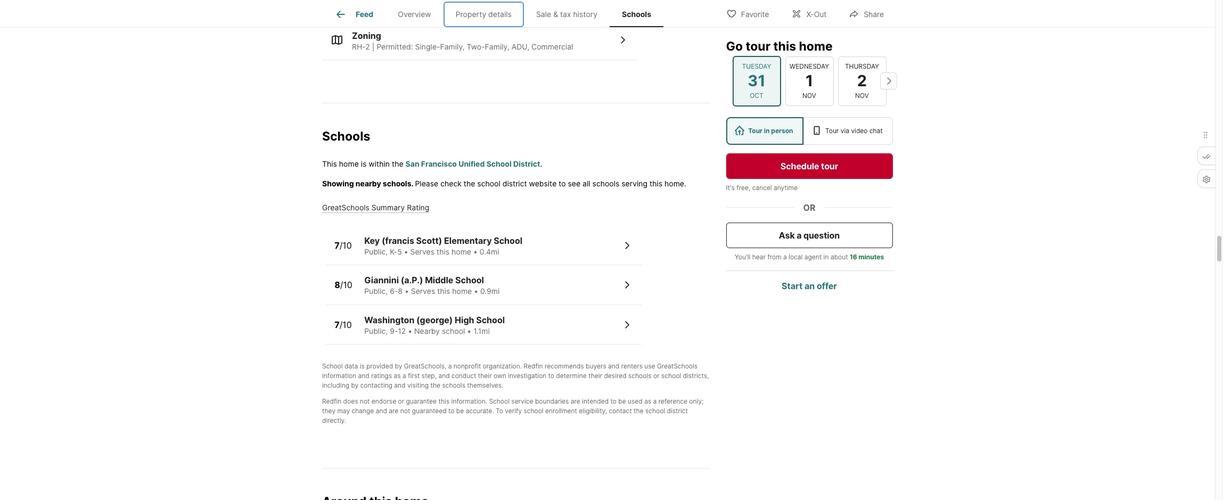 Task type: vqa. For each thing, say whether or not it's contained in the screenshot.


Task type: locate. For each thing, give the bounding box(es) containing it.
school down high
[[442, 326, 465, 335]]

1 nov from the left
[[803, 91, 817, 99]]

school left districts,
[[661, 372, 681, 380]]

greatschools down showing
[[322, 203, 369, 212]]

1 vertical spatial 7
[[334, 319, 340, 330]]

or
[[653, 372, 660, 380], [398, 397, 404, 405]]

/10 for washington
[[340, 319, 352, 330]]

1 vertical spatial is
[[360, 362, 365, 370]]

1 horizontal spatial schools
[[622, 10, 651, 19]]

in
[[764, 126, 770, 134], [824, 252, 829, 260]]

ask
[[779, 230, 795, 240]]

ask a question
[[779, 230, 840, 240]]

public, inside washington (george) high school public, 9-12 • nearby school • 1.1mi
[[364, 326, 388, 335]]

0 vertical spatial are
[[571, 397, 580, 405]]

1 horizontal spatial tour
[[821, 160, 838, 171]]

8 left giannini
[[334, 280, 340, 290]]

1 vertical spatial 7 /10
[[334, 319, 352, 330]]

local
[[789, 252, 803, 260]]

resources
[[372, 0, 419, 11]]

or right 'endorse'
[[398, 397, 404, 405]]

schools inside tab
[[622, 10, 651, 19]]

0 vertical spatial tour
[[746, 38, 771, 53]]

schools down renters
[[628, 372, 652, 380]]

6-
[[390, 287, 398, 296]]

1 horizontal spatial as
[[644, 397, 651, 405]]

are
[[571, 397, 580, 405], [389, 407, 398, 415]]

1
[[806, 71, 813, 90]]

only;
[[689, 397, 704, 405]]

schools right history
[[622, 10, 651, 19]]

school up the 1.1mi
[[476, 315, 505, 325]]

1 horizontal spatial district
[[667, 407, 688, 415]]

0 vertical spatial 7 /10
[[334, 240, 352, 251]]

tour for go
[[746, 38, 771, 53]]

1 horizontal spatial by
[[395, 362, 402, 370]]

this home is within the san francisco unified school district .
[[322, 159, 542, 168]]

1 horizontal spatial tour
[[826, 126, 839, 134]]

wednesday 1 nov
[[790, 62, 829, 99]]

x-
[[806, 9, 814, 18]]

redfin
[[524, 362, 543, 370], [322, 397, 341, 405]]

as right ratings on the left
[[394, 372, 401, 380]]

0 vertical spatial public,
[[364, 247, 388, 256]]

tour
[[746, 38, 771, 53], [821, 160, 838, 171]]

2 family, from the left
[[485, 42, 509, 51]]

details
[[488, 10, 512, 19]]

1 vertical spatial tour
[[821, 160, 838, 171]]

they
[[322, 407, 336, 415]]

by right "provided" on the bottom of the page
[[395, 362, 402, 370]]

1.1mi
[[473, 326, 490, 335]]

/10 left giannini
[[340, 280, 352, 290]]

and up contacting
[[358, 372, 369, 380]]

home down middle
[[452, 287, 472, 296]]

7 left the key
[[334, 240, 340, 251]]

0 horizontal spatial tour
[[746, 38, 771, 53]]

nov down 1
[[803, 91, 817, 99]]

0 horizontal spatial nov
[[803, 91, 817, 99]]

• down elementary at the top of page
[[473, 247, 478, 256]]

be up contact
[[618, 397, 626, 405]]

free,
[[737, 183, 751, 191]]

1 horizontal spatial 8
[[398, 287, 403, 296]]

renters
[[621, 362, 643, 370]]

0 vertical spatial is
[[361, 159, 367, 168]]

zoning
[[352, 30, 381, 41]]

• right 12
[[408, 326, 412, 335]]

are down 'endorse'
[[389, 407, 398, 415]]

tab list containing feed
[[322, 0, 672, 27]]

1 vertical spatial by
[[351, 381, 359, 389]]

0 vertical spatial 2
[[365, 42, 370, 51]]

is right data
[[360, 362, 365, 370]]

information.
[[451, 397, 487, 405]]

go tour this home
[[726, 38, 833, 53]]

schools right all
[[592, 179, 619, 188]]

district down reference
[[667, 407, 688, 415]]

7 for washington
[[334, 319, 340, 330]]

2 inside zoning rh-2 | permitted: single-family, two-family, adu, commercial
[[365, 42, 370, 51]]

3 public, from the top
[[364, 326, 388, 335]]

share button
[[840, 2, 893, 24]]

0 horizontal spatial tour
[[749, 126, 763, 134]]

0 horizontal spatial by
[[351, 381, 359, 389]]

property details
[[456, 10, 512, 19]]

tour up tuesday
[[746, 38, 771, 53]]

family, left 'adu,'
[[485, 42, 509, 51]]

1 tour from the left
[[749, 126, 763, 134]]

7 /10 left the key
[[334, 240, 352, 251]]

home down elementary at the top of page
[[452, 247, 471, 256]]

public, inside giannini (a.p.) middle school public, 6-8 • serves this home • 0.9mi
[[364, 287, 388, 296]]

tour inside tour in person option
[[749, 126, 763, 134]]

see
[[568, 179, 581, 188]]

.
[[540, 159, 542, 168]]

serves down scott)
[[410, 247, 435, 256]]

service
[[511, 397, 533, 405]]

agent
[[805, 252, 822, 260]]

their
[[478, 372, 492, 380], [588, 372, 602, 380]]

2
[[365, 42, 370, 51], [858, 71, 867, 90]]

schools down conduct
[[442, 381, 465, 389]]

tab list
[[322, 0, 672, 27]]

1 horizontal spatial are
[[571, 397, 580, 405]]

school up 0.4mi
[[494, 235, 522, 246]]

to left see at the left top of page
[[559, 179, 566, 188]]

list box containing tour in person
[[726, 117, 893, 144]]

0 vertical spatial 7
[[334, 240, 340, 251]]

0 horizontal spatial redfin
[[322, 397, 341, 405]]

as inside , a nonprofit organization. redfin recommends buyers and renters use greatschools information and ratings as a
[[394, 372, 401, 380]]

nov inside wednesday 1 nov
[[803, 91, 817, 99]]

2 nov from the left
[[855, 91, 869, 99]]

1 vertical spatial be
[[456, 407, 464, 415]]

in right agent
[[824, 252, 829, 260]]

/10 for key
[[340, 240, 352, 251]]

nov inside thursday 2 nov
[[855, 91, 869, 99]]

is left within
[[361, 159, 367, 168]]

2 their from the left
[[588, 372, 602, 380]]

tour inside tour via video chat "option"
[[826, 126, 839, 134]]

1 horizontal spatial or
[[653, 372, 660, 380]]

school inside school service boundaries are intended to be used as a reference only; they may change and are not
[[489, 397, 510, 405]]

/10
[[340, 240, 352, 251], [340, 280, 352, 290], [340, 319, 352, 330]]

enrollment
[[545, 407, 577, 415]]

to down recommends
[[548, 372, 554, 380]]

1 public, from the top
[[364, 247, 388, 256]]

school down reference
[[645, 407, 665, 415]]

1 vertical spatial serves
[[411, 287, 435, 296]]

2 7 from the top
[[334, 319, 340, 330]]

0 horizontal spatial as
[[394, 372, 401, 380]]

0 horizontal spatial schools
[[442, 381, 465, 389]]

home up wednesday
[[799, 38, 833, 53]]

greatschools inside , a nonprofit organization. redfin recommends buyers and renters use greatschools information and ratings as a
[[657, 362, 698, 370]]

their up the themselves.
[[478, 372, 492, 380]]

1 horizontal spatial be
[[618, 397, 626, 405]]

2 tour from the left
[[826, 126, 839, 134]]

nov
[[803, 91, 817, 99], [855, 91, 869, 99]]

1 vertical spatial district
[[667, 407, 688, 415]]

you'll
[[735, 252, 751, 260]]

step,
[[422, 372, 437, 380]]

/10 left the key
[[340, 240, 352, 251]]

a right the ask
[[797, 230, 802, 240]]

nov down thursday
[[855, 91, 869, 99]]

guaranteed to be accurate. to verify school enrollment eligibility, contact the school district directly.
[[322, 407, 688, 425]]

1 horizontal spatial nov
[[855, 91, 869, 99]]

1 horizontal spatial not
[[400, 407, 410, 415]]

as
[[394, 372, 401, 380], [644, 397, 651, 405]]

change
[[352, 407, 374, 415]]

the right check
[[464, 179, 475, 188]]

tour via video chat
[[826, 126, 883, 134]]

not
[[360, 397, 370, 405], [400, 407, 410, 415]]

None button
[[733, 56, 781, 106], [785, 56, 834, 105], [838, 56, 887, 105], [733, 56, 781, 106], [785, 56, 834, 105], [838, 56, 887, 105]]

x-out
[[806, 9, 827, 18]]

the inside guaranteed to be accurate. to verify school enrollment eligibility, contact the school district directly.
[[634, 407, 644, 415]]

2 horizontal spatial schools
[[628, 372, 652, 380]]

anytime
[[774, 183, 798, 191]]

district down district
[[503, 179, 527, 188]]

schools up this
[[322, 129, 370, 144]]

2 horizontal spatial greatschools
[[657, 362, 698, 370]]

0 vertical spatial schools
[[622, 10, 651, 19]]

this inside key (francis scott) elementary school public, k-5 • serves this home • 0.4mi
[[437, 247, 449, 256]]

1 horizontal spatial their
[[588, 372, 602, 380]]

redfin up investigation
[[524, 362, 543, 370]]

tuesday
[[742, 62, 772, 70]]

7 for key
[[334, 240, 340, 251]]

district inside guaranteed to be accurate. to verify school enrollment eligibility, contact the school district directly.
[[667, 407, 688, 415]]

2 vertical spatial public,
[[364, 326, 388, 335]]

a
[[797, 230, 802, 240], [784, 252, 787, 260], [448, 362, 452, 370], [403, 372, 406, 380], [653, 397, 657, 405]]

1 vertical spatial not
[[400, 407, 410, 415]]

tour right schedule
[[821, 160, 838, 171]]

public, down the key
[[364, 247, 388, 256]]

information
[[322, 372, 356, 380]]

school up 0.9mi
[[455, 275, 484, 286]]

0 horizontal spatial greatschools
[[322, 203, 369, 212]]

public, inside key (francis scott) elementary school public, k-5 • serves this home • 0.4mi
[[364, 247, 388, 256]]

greatschools up districts,
[[657, 362, 698, 370]]

1 vertical spatial /10
[[340, 280, 352, 290]]

the down used
[[634, 407, 644, 415]]

0 vertical spatial or
[[653, 372, 660, 380]]

to up contact
[[610, 397, 617, 405]]

public, down giannini
[[364, 287, 388, 296]]

by up does
[[351, 381, 359, 389]]

via
[[841, 126, 850, 134]]

offer
[[817, 280, 837, 291]]

by inside first step, and conduct their own investigation to determine their desired schools or school districts, including by contacting and visiting the schools themselves.
[[351, 381, 359, 389]]

0 horizontal spatial or
[[398, 397, 404, 405]]

0 horizontal spatial in
[[764, 126, 770, 134]]

serves down (a.p.)
[[411, 287, 435, 296]]

this down scott)
[[437, 247, 449, 256]]

7 down 8 /10
[[334, 319, 340, 330]]

family, left two-
[[440, 42, 465, 51]]

may
[[337, 407, 350, 415]]

this down middle
[[437, 287, 450, 296]]

tour for tour via video chat
[[826, 126, 839, 134]]

are up enrollment
[[571, 397, 580, 405]]

0 vertical spatial schools
[[592, 179, 619, 188]]

school inside washington (george) high school public, 9-12 • nearby school • 1.1mi
[[442, 326, 465, 335]]

two-
[[467, 42, 485, 51]]

2 left |
[[365, 42, 370, 51]]

their down buyers
[[588, 372, 602, 380]]

schools
[[622, 10, 651, 19], [322, 129, 370, 144]]

7 /10
[[334, 240, 352, 251], [334, 319, 352, 330]]

7 /10 down 8 /10
[[334, 319, 352, 330]]

school inside first step, and conduct their own investigation to determine their desired schools or school districts, including by contacting and visiting the schools themselves.
[[661, 372, 681, 380]]

• down (a.p.)
[[405, 287, 409, 296]]

1 7 /10 from the top
[[334, 240, 352, 251]]

list box
[[726, 117, 893, 144]]

does
[[343, 397, 358, 405]]

1 vertical spatial public,
[[364, 287, 388, 296]]

tour
[[749, 126, 763, 134], [826, 126, 839, 134]]

• down high
[[467, 326, 471, 335]]

a left reference
[[653, 397, 657, 405]]

public, for giannini
[[364, 287, 388, 296]]

start
[[782, 280, 803, 291]]

ratings
[[371, 372, 392, 380]]

in left "person" on the right of the page
[[764, 126, 770, 134]]

and
[[608, 362, 619, 370], [358, 372, 369, 380], [438, 372, 450, 380], [394, 381, 406, 389], [376, 407, 387, 415]]

this up guaranteed
[[438, 397, 450, 405]]

be down information.
[[456, 407, 464, 415]]

redfin inside , a nonprofit organization. redfin recommends buyers and renters use greatschools information and ratings as a
[[524, 362, 543, 370]]

greatschools up step,
[[404, 362, 445, 370]]

thursday 2 nov
[[845, 62, 879, 99]]

1 7 from the top
[[334, 240, 340, 251]]

not down redfin does not endorse or guarantee this information.
[[400, 407, 410, 415]]

public, down "washington"
[[364, 326, 388, 335]]

8 down (a.p.)
[[398, 287, 403, 296]]

and down 'endorse'
[[376, 407, 387, 415]]

tour for schedule
[[821, 160, 838, 171]]

school data is provided by greatschools
[[322, 362, 445, 370]]

2 public, from the top
[[364, 287, 388, 296]]

school up to
[[489, 397, 510, 405]]

showing nearby schools. please check the school district website to see all schools serving this home.
[[322, 179, 686, 188]]

by
[[395, 362, 402, 370], [351, 381, 359, 389]]

1 horizontal spatial redfin
[[524, 362, 543, 370]]

as right used
[[644, 397, 651, 405]]

0 horizontal spatial be
[[456, 407, 464, 415]]

0 vertical spatial redfin
[[524, 362, 543, 370]]

person
[[771, 126, 793, 134]]

public,
[[364, 247, 388, 256], [364, 287, 388, 296], [364, 326, 388, 335]]

cancel
[[752, 183, 772, 191]]

a inside ask a question button
[[797, 230, 802, 240]]

greatschools summary rating link
[[322, 203, 429, 212]]

and up redfin does not endorse or guarantee this information.
[[394, 381, 406, 389]]

1 horizontal spatial in
[[824, 252, 829, 260]]

to
[[496, 407, 503, 415]]

, a nonprofit organization. redfin recommends buyers and renters use greatschools information and ratings as a
[[322, 362, 698, 380]]

first
[[408, 372, 420, 380]]

to down information.
[[448, 407, 454, 415]]

as inside school service boundaries are intended to be used as a reference only; they may change and are not
[[644, 397, 651, 405]]

0 vertical spatial as
[[394, 372, 401, 380]]

tour left the via
[[826, 126, 839, 134]]

0 horizontal spatial district
[[503, 179, 527, 188]]

tour left "person" on the right of the page
[[749, 126, 763, 134]]

0 horizontal spatial are
[[389, 407, 398, 415]]

1 horizontal spatial 2
[[858, 71, 867, 90]]

0 vertical spatial in
[[764, 126, 770, 134]]

0 vertical spatial serves
[[410, 247, 435, 256]]

0 horizontal spatial family,
[[440, 42, 465, 51]]

1 vertical spatial 2
[[858, 71, 867, 90]]

2 down thursday
[[858, 71, 867, 90]]

tour inside schedule tour "button"
[[821, 160, 838, 171]]

0 vertical spatial /10
[[340, 240, 352, 251]]

or down use
[[653, 372, 660, 380]]

1 family, from the left
[[440, 42, 465, 51]]

2 7 /10 from the top
[[334, 319, 352, 330]]

check
[[440, 179, 462, 188]]

0 vertical spatial be
[[618, 397, 626, 405]]

1 horizontal spatial family,
[[485, 42, 509, 51]]

provided
[[366, 362, 393, 370]]

1 vertical spatial are
[[389, 407, 398, 415]]

redfin does not endorse or guarantee this information.
[[322, 397, 487, 405]]

not up change
[[360, 397, 370, 405]]

0 horizontal spatial their
[[478, 372, 492, 380]]

video
[[851, 126, 868, 134]]

and down ,
[[438, 372, 450, 380]]

in inside option
[[764, 126, 770, 134]]

1 vertical spatial schools
[[322, 129, 370, 144]]

0 horizontal spatial 2
[[365, 42, 370, 51]]

the down step,
[[431, 381, 440, 389]]

/10 down 8 /10
[[340, 319, 352, 330]]

determine
[[556, 372, 587, 380]]

home right this
[[339, 159, 359, 168]]

0 horizontal spatial not
[[360, 397, 370, 405]]

1 vertical spatial as
[[644, 397, 651, 405]]

2 vertical spatial /10
[[340, 319, 352, 330]]

redfin up they
[[322, 397, 341, 405]]



Task type: describe. For each thing, give the bounding box(es) containing it.
commercial
[[531, 42, 573, 51]]

school inside washington (george) high school public, 9-12 • nearby school • 1.1mi
[[476, 315, 505, 325]]

rating
[[407, 203, 429, 212]]

to inside school service boundaries are intended to be used as a reference only; they may change and are not
[[610, 397, 617, 405]]

buyers
[[586, 362, 606, 370]]

tuesday 31 oct
[[742, 62, 772, 99]]

&
[[553, 10, 558, 19]]

francisco
[[421, 159, 457, 168]]

school up showing nearby schools. please check the school district website to see all schools serving this home.
[[486, 159, 512, 168]]

favorite button
[[717, 2, 778, 24]]

property details tab
[[443, 2, 524, 27]]

nov for 2
[[855, 91, 869, 99]]

property
[[456, 10, 486, 19]]

1 horizontal spatial schools
[[592, 179, 619, 188]]

the left san at the top left
[[392, 159, 403, 168]]

and inside school service boundaries are intended to be used as a reference only; they may change and are not
[[376, 407, 387, 415]]

0.9mi
[[480, 287, 500, 296]]

/10 for giannini
[[340, 280, 352, 290]]

|
[[372, 42, 374, 51]]

start an offer
[[782, 280, 837, 291]]

chat
[[870, 126, 883, 134]]

or
[[804, 202, 816, 212]]

directly.
[[322, 417, 346, 425]]

school inside key (francis scott) elementary school public, k-5 • serves this home • 0.4mi
[[494, 235, 522, 246]]

next image
[[880, 72, 897, 89]]

school up information
[[322, 362, 343, 370]]

organization.
[[483, 362, 522, 370]]

ask a question button
[[726, 222, 893, 248]]

a left first
[[403, 372, 406, 380]]

verify
[[505, 407, 522, 415]]

to inside guaranteed to be accurate. to verify school enrollment eligibility, contact the school district directly.
[[448, 407, 454, 415]]

tour for tour in person
[[749, 126, 763, 134]]

this inside giannini (a.p.) middle school public, 6-8 • serves this home • 0.9mi
[[437, 287, 450, 296]]

8 inside giannini (a.p.) middle school public, 6-8 • serves this home • 0.9mi
[[398, 287, 403, 296]]

be inside guaranteed to be accurate. to verify school enrollment eligibility, contact the school district directly.
[[456, 407, 464, 415]]

school down service
[[524, 407, 544, 415]]

is for provided
[[360, 362, 365, 370]]

home inside key (francis scott) elementary school public, k-5 • serves this home • 0.4mi
[[452, 247, 471, 256]]

used
[[628, 397, 643, 405]]

please
[[415, 179, 438, 188]]

sale & tax history
[[536, 10, 597, 19]]

reference
[[659, 397, 687, 405]]

visiting
[[407, 381, 429, 389]]

nov for 1
[[803, 91, 817, 99]]

7 /10 for key
[[334, 240, 352, 251]]

0 vertical spatial by
[[395, 362, 402, 370]]

additional resources
[[322, 0, 419, 11]]

0 vertical spatial not
[[360, 397, 370, 405]]

or inside first step, and conduct their own investigation to determine their desired schools or school districts, including by contacting and visiting the schools themselves.
[[653, 372, 660, 380]]

san
[[406, 159, 419, 168]]

this left home.
[[650, 179, 662, 188]]

go
[[726, 38, 743, 53]]

and up desired
[[608, 362, 619, 370]]

• left 0.9mi
[[474, 287, 478, 296]]

rh-
[[352, 42, 365, 51]]

nearby
[[356, 179, 381, 188]]

within
[[369, 159, 390, 168]]

2 inside thursday 2 nov
[[858, 71, 867, 90]]

own
[[494, 372, 506, 380]]

12
[[398, 326, 406, 335]]

desired
[[604, 372, 627, 380]]

showing
[[322, 179, 354, 188]]

7 /10 for washington
[[334, 319, 352, 330]]

school down 'san francisco unified school district' link
[[477, 179, 500, 188]]

history
[[573, 10, 597, 19]]

key
[[364, 235, 380, 246]]

serves inside giannini (a.p.) middle school public, 6-8 • serves this home • 0.9mi
[[411, 287, 435, 296]]

0 horizontal spatial 8
[[334, 280, 340, 290]]

home.
[[665, 179, 686, 188]]

31
[[748, 71, 766, 90]]

summary
[[372, 203, 405, 212]]

all
[[583, 179, 590, 188]]

0 vertical spatial district
[[503, 179, 527, 188]]

1 vertical spatial or
[[398, 397, 404, 405]]

not inside school service boundaries are intended to be used as a reference only; they may change and are not
[[400, 407, 410, 415]]

8 /10
[[334, 280, 352, 290]]

sale
[[536, 10, 551, 19]]

(francis
[[382, 235, 414, 246]]

2 vertical spatial schools
[[442, 381, 465, 389]]

eligibility,
[[579, 407, 607, 415]]

be inside school service boundaries are intended to be used as a reference only; they may change and are not
[[618, 397, 626, 405]]

conduct
[[452, 372, 476, 380]]

serving
[[622, 179, 648, 188]]

(george)
[[416, 315, 453, 325]]

k-
[[390, 247, 397, 256]]

boundaries
[[535, 397, 569, 405]]

first step, and conduct their own investigation to determine their desired schools or school districts, including by contacting and visiting the schools themselves.
[[322, 372, 709, 389]]

you'll hear from a local agent in about 16 minutes
[[735, 252, 884, 260]]

1 vertical spatial schools
[[628, 372, 652, 380]]

favorite
[[741, 9, 769, 18]]

0 horizontal spatial schools
[[322, 129, 370, 144]]

overview
[[398, 10, 431, 19]]

is for within
[[361, 159, 367, 168]]

start an offer link
[[782, 280, 837, 291]]

district
[[513, 159, 540, 168]]

1 vertical spatial redfin
[[322, 397, 341, 405]]

home inside giannini (a.p.) middle school public, 6-8 • serves this home • 0.9mi
[[452, 287, 472, 296]]

about
[[831, 252, 848, 260]]

hear
[[753, 252, 766, 260]]

overview tab
[[386, 2, 443, 27]]

accurate.
[[466, 407, 494, 415]]

public, for washington
[[364, 326, 388, 335]]

• right the 5
[[404, 247, 408, 256]]

unified
[[459, 159, 485, 168]]

zoning rh-2 | permitted: single-family, two-family, adu, commercial
[[352, 30, 573, 51]]

0.4mi
[[480, 247, 499, 256]]

themselves.
[[467, 381, 503, 389]]

a inside school service boundaries are intended to be used as a reference only; they may change and are not
[[653, 397, 657, 405]]

nearby
[[414, 326, 440, 335]]

guarantee
[[406, 397, 437, 405]]

greatschools summary rating
[[322, 203, 429, 212]]

giannini
[[364, 275, 399, 286]]

additional
[[322, 0, 370, 11]]

schools tab
[[610, 2, 664, 27]]

key (francis scott) elementary school public, k-5 • serves this home • 0.4mi
[[364, 235, 522, 256]]

sale & tax history tab
[[524, 2, 610, 27]]

serves inside key (francis scott) elementary school public, k-5 • serves this home • 0.4mi
[[410, 247, 435, 256]]

school inside giannini (a.p.) middle school public, 6-8 • serves this home • 0.9mi
[[455, 275, 484, 286]]

giannini (a.p.) middle school public, 6-8 • serves this home • 0.9mi
[[364, 275, 500, 296]]

endorse
[[372, 397, 396, 405]]

1 vertical spatial in
[[824, 252, 829, 260]]

x-out button
[[782, 2, 836, 24]]

adu,
[[512, 42, 529, 51]]

scott)
[[416, 235, 442, 246]]

1 their from the left
[[478, 372, 492, 380]]

1 horizontal spatial greatschools
[[404, 362, 445, 370]]

to inside first step, and conduct their own investigation to determine their desired schools or school districts, including by contacting and visiting the schools themselves.
[[548, 372, 554, 380]]

out
[[814, 9, 827, 18]]

it's free, cancel anytime
[[726, 183, 798, 191]]

tour in person option
[[726, 117, 804, 144]]

a right the from
[[784, 252, 787, 260]]

contact
[[609, 407, 632, 415]]

tour via video chat option
[[804, 117, 893, 144]]

elementary
[[444, 235, 492, 246]]

san francisco unified school district link
[[406, 159, 540, 168]]

contacting
[[360, 381, 392, 389]]

intended
[[582, 397, 609, 405]]

data
[[345, 362, 358, 370]]

wednesday
[[790, 62, 829, 70]]

question
[[804, 230, 840, 240]]

a right ,
[[448, 362, 452, 370]]

this up wednesday
[[774, 38, 796, 53]]

the inside first step, and conduct their own investigation to determine their desired schools or school districts, including by contacting and visiting the schools themselves.
[[431, 381, 440, 389]]

school service boundaries are intended to be used as a reference only; they may change and are not
[[322, 397, 704, 415]]



